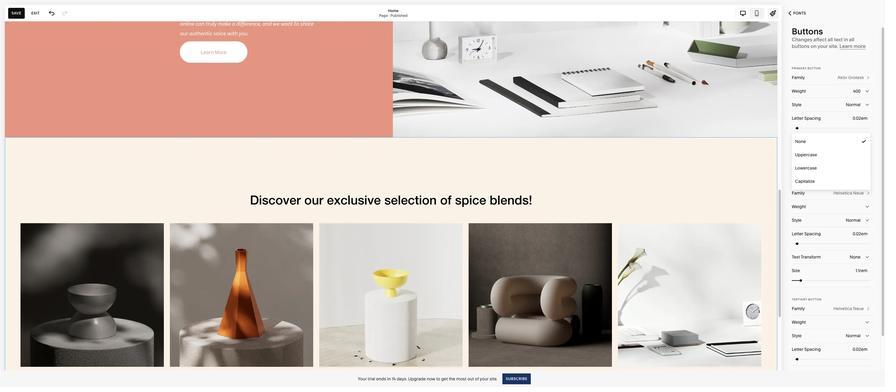 Task type: vqa. For each thing, say whether or not it's contained in the screenshot.
brown inside Button
no



Task type: locate. For each thing, give the bounding box(es) containing it.
0 horizontal spatial all
[[828, 37, 833, 43]]

1 neue from the top
[[853, 190, 864, 196]]

letter spacing text field for tertiary button
[[853, 346, 869, 353]]

0 vertical spatial helvetica neue
[[834, 190, 864, 196]]

0 horizontal spatial site.
[[490, 376, 498, 382]]

1 vertical spatial in
[[387, 376, 391, 382]]

letter spacing for secondary
[[792, 231, 821, 237]]

1 vertical spatial family
[[792, 190, 805, 196]]

of
[[475, 376, 479, 382]]

family down tertiary
[[792, 306, 805, 311]]

spacing for tertiary
[[804, 347, 821, 352]]

save button
[[8, 8, 25, 19]]

2 neue from the top
[[853, 306, 864, 311]]

1 horizontal spatial your
[[818, 43, 828, 49]]

button for tertiary button
[[808, 298, 822, 301]]

1 vertical spatial size range field
[[792, 274, 871, 287]]

family for primary
[[792, 75, 805, 80]]

0 vertical spatial in
[[844, 37, 848, 43]]

in
[[844, 37, 848, 43], [387, 376, 391, 382]]

3 family from the top
[[792, 306, 805, 311]]

save
[[11, 11, 21, 15]]

exit
[[31, 11, 40, 15]]

1 letter spacing from the top
[[792, 116, 821, 121]]

1 vertical spatial neue
[[853, 306, 864, 311]]

the
[[449, 376, 455, 382]]

get
[[441, 376, 448, 382]]

published
[[390, 13, 408, 18]]

family down primary
[[792, 75, 805, 80]]

Letter Spacing range field
[[792, 121, 871, 135], [792, 237, 871, 250], [792, 353, 871, 366]]

0 horizontal spatial in
[[387, 376, 391, 382]]

in inside changes affect all text in all buttons on your site.
[[844, 37, 848, 43]]

Letter Spacing text field
[[853, 231, 869, 237], [853, 346, 869, 353]]

your
[[818, 43, 828, 49], [480, 376, 489, 382]]

1 letter spacing text field from the top
[[853, 231, 869, 237]]

1 vertical spatial spacing
[[804, 231, 821, 237]]

size
[[792, 152, 800, 158], [792, 268, 800, 273]]

text transform
[[792, 139, 821, 144]]

neue
[[853, 190, 864, 196], [853, 306, 864, 311]]

2 all from the left
[[849, 37, 854, 43]]

letter spacing for tertiary
[[792, 347, 821, 352]]

0 vertical spatial letter
[[792, 116, 803, 121]]

1 vertical spatial helvetica neue
[[834, 306, 864, 311]]

to
[[436, 376, 440, 382]]

2 vertical spatial spacing
[[804, 347, 821, 352]]

site. inside changes affect all text in all buttons on your site.
[[829, 43, 838, 49]]

your right of
[[480, 376, 489, 382]]

button right tertiary
[[808, 298, 822, 301]]

more
[[854, 43, 866, 49]]

1 letter from the top
[[792, 116, 803, 121]]

letter for secondary button
[[792, 231, 803, 237]]

1 vertical spatial letter spacing text field
[[853, 346, 869, 353]]

learn
[[840, 43, 853, 49]]

helvetica
[[834, 190, 852, 196], [834, 306, 852, 311]]

1 family from the top
[[792, 75, 805, 80]]

aktiv grotesk
[[838, 75, 864, 80]]

site. right of
[[490, 376, 498, 382]]

1 horizontal spatial in
[[844, 37, 848, 43]]

2 vertical spatial letter spacing range field
[[792, 353, 871, 366]]

tab list
[[736, 8, 764, 18]]

grotesk
[[848, 75, 864, 80]]

2 letter from the top
[[792, 231, 803, 237]]

helvetica for tertiary button
[[834, 306, 852, 311]]

site. down text
[[829, 43, 838, 49]]

2 letter spacing range field from the top
[[792, 237, 871, 250]]

0 vertical spatial neue
[[853, 190, 864, 196]]

affect
[[814, 37, 827, 43]]

fonts button
[[782, 7, 813, 20]]

list box
[[792, 135, 871, 188]]

·
[[389, 13, 390, 18]]

2 helvetica from the top
[[834, 306, 852, 311]]

tertiary button
[[792, 298, 822, 301]]

family down secondary
[[792, 190, 805, 196]]

1 size from the top
[[792, 152, 800, 158]]

0 vertical spatial letter spacing
[[792, 116, 821, 121]]

2 size range field from the top
[[792, 274, 871, 287]]

2 spacing from the top
[[804, 231, 821, 237]]

0 vertical spatial letter spacing range field
[[792, 121, 871, 135]]

1 vertical spatial letter spacing range field
[[792, 237, 871, 250]]

0 vertical spatial your
[[818, 43, 828, 49]]

3 spacing from the top
[[804, 347, 821, 352]]

1 vertical spatial letter spacing
[[792, 231, 821, 237]]

0 vertical spatial helvetica
[[834, 190, 852, 196]]

most
[[456, 376, 466, 382]]

letter spacing
[[792, 116, 821, 121], [792, 231, 821, 237], [792, 347, 821, 352]]

family
[[792, 75, 805, 80], [792, 190, 805, 196], [792, 306, 805, 311]]

1 vertical spatial helvetica
[[834, 306, 852, 311]]

0 vertical spatial spacing
[[804, 116, 821, 121]]

letter spacing range field for tertiary button
[[792, 353, 871, 366]]

0 vertical spatial site.
[[829, 43, 838, 49]]

2 vertical spatial letter spacing
[[792, 347, 821, 352]]

your
[[358, 376, 367, 382]]

0 vertical spatial size
[[792, 152, 800, 158]]

2 size from the top
[[792, 268, 800, 273]]

all up learn more
[[849, 37, 854, 43]]

2 family from the top
[[792, 190, 805, 196]]

0 vertical spatial button
[[808, 67, 821, 70]]

in left 14
[[387, 376, 391, 382]]

letter spacing text field for secondary button
[[853, 231, 869, 237]]

1 horizontal spatial all
[[849, 37, 854, 43]]

site.
[[829, 43, 838, 49], [490, 376, 498, 382]]

2 letter spacing from the top
[[792, 231, 821, 237]]

out
[[467, 376, 474, 382]]

0 vertical spatial size range field
[[792, 158, 871, 172]]

3 letter spacing from the top
[[792, 347, 821, 352]]

spacing
[[804, 116, 821, 121], [804, 231, 821, 237], [804, 347, 821, 352]]

1 helvetica from the top
[[834, 190, 852, 196]]

aktiv
[[838, 75, 847, 80]]

button right secondary
[[813, 182, 826, 186]]

size down text
[[792, 152, 800, 158]]

letter for primary button
[[792, 116, 803, 121]]

size range field for aktiv grotesk
[[792, 158, 871, 172]]

letter
[[792, 116, 803, 121], [792, 231, 803, 237], [792, 347, 803, 352]]

button
[[808, 67, 821, 70], [813, 182, 826, 186], [808, 298, 822, 301]]

2 letter spacing text field from the top
[[853, 346, 869, 353]]

Size range field
[[792, 158, 871, 172], [792, 274, 871, 287]]

your down affect
[[818, 43, 828, 49]]

3 letter from the top
[[792, 347, 803, 352]]

1 vertical spatial letter
[[792, 231, 803, 237]]

1 vertical spatial size
[[792, 268, 800, 273]]

spacing for primary
[[804, 116, 821, 121]]

buttons
[[792, 26, 823, 37]]

1 letter spacing range field from the top
[[792, 121, 871, 135]]

ends
[[376, 376, 386, 382]]

2 vertical spatial button
[[808, 298, 822, 301]]

helvetica neue
[[834, 190, 864, 196], [834, 306, 864, 311]]

Text Transform field
[[792, 135, 871, 148]]

in up learn at the top of the page
[[844, 37, 848, 43]]

1 helvetica neue from the top
[[834, 190, 864, 196]]

1 vertical spatial button
[[813, 182, 826, 186]]

Letter Spacing text field
[[853, 115, 869, 122]]

all
[[828, 37, 833, 43], [849, 37, 854, 43]]

spacing for secondary
[[804, 231, 821, 237]]

2 helvetica neue from the top
[[834, 306, 864, 311]]

all left text
[[828, 37, 833, 43]]

upgrade
[[408, 376, 426, 382]]

neue for secondary button
[[853, 190, 864, 196]]

0 horizontal spatial your
[[480, 376, 489, 382]]

2 vertical spatial letter
[[792, 347, 803, 352]]

1 vertical spatial your
[[480, 376, 489, 382]]

2 vertical spatial family
[[792, 306, 805, 311]]

0 vertical spatial letter spacing text field
[[853, 231, 869, 237]]

3 letter spacing range field from the top
[[792, 353, 871, 366]]

button right primary
[[808, 67, 821, 70]]

1 size range field from the top
[[792, 158, 871, 172]]

1 spacing from the top
[[804, 116, 821, 121]]

1 horizontal spatial site.
[[829, 43, 838, 49]]

family for secondary
[[792, 190, 805, 196]]

0 vertical spatial family
[[792, 75, 805, 80]]

helvetica for secondary button
[[834, 190, 852, 196]]

size up tertiary
[[792, 268, 800, 273]]



Task type: describe. For each thing, give the bounding box(es) containing it.
changes
[[792, 37, 812, 43]]

changes affect all text in all buttons on your site.
[[792, 37, 854, 49]]

capitalize
[[795, 179, 815, 184]]

on
[[811, 43, 817, 49]]

lowercase
[[795, 165, 817, 171]]

family for tertiary
[[792, 306, 805, 311]]

letter spacing for primary
[[792, 116, 821, 121]]

uppercase
[[795, 152, 817, 158]]

page
[[379, 13, 388, 18]]

helvetica neue for tertiary button
[[834, 306, 864, 311]]

1 vertical spatial site.
[[490, 376, 498, 382]]

home
[[388, 8, 399, 13]]

buttons
[[792, 43, 810, 49]]

letter spacing range field for primary button
[[792, 121, 871, 135]]

secondary
[[792, 182, 812, 186]]

size range field for helvetica neue
[[792, 274, 871, 287]]

primary button
[[792, 67, 821, 70]]

list box containing none
[[792, 135, 871, 188]]

fonts
[[793, 11, 806, 15]]

letter for tertiary button
[[792, 347, 803, 352]]

Size text field
[[856, 267, 869, 274]]

14
[[392, 376, 396, 382]]

transform
[[801, 139, 821, 144]]

learn more
[[840, 43, 866, 49]]

now
[[427, 376, 435, 382]]

button for secondary button
[[813, 182, 826, 186]]

text
[[792, 139, 800, 144]]

helvetica neue for secondary button
[[834, 190, 864, 196]]

days.
[[397, 376, 407, 382]]

trial
[[368, 376, 375, 382]]

button for primary button
[[808, 67, 821, 70]]

your inside changes affect all text in all buttons on your site.
[[818, 43, 828, 49]]

neue for tertiary button
[[853, 306, 864, 311]]

your trial ends in 14 days. upgrade now to get the most out of your site.
[[358, 376, 498, 382]]

learn more link
[[840, 43, 866, 49]]

exit button
[[28, 8, 43, 19]]

1 all from the left
[[828, 37, 833, 43]]

tertiary
[[792, 298, 807, 301]]

letter spacing range field for secondary button
[[792, 237, 871, 250]]

home page · published
[[379, 8, 408, 18]]

none
[[795, 139, 806, 144]]

primary
[[792, 67, 807, 70]]

text
[[834, 37, 843, 43]]

secondary button
[[792, 182, 826, 186]]



